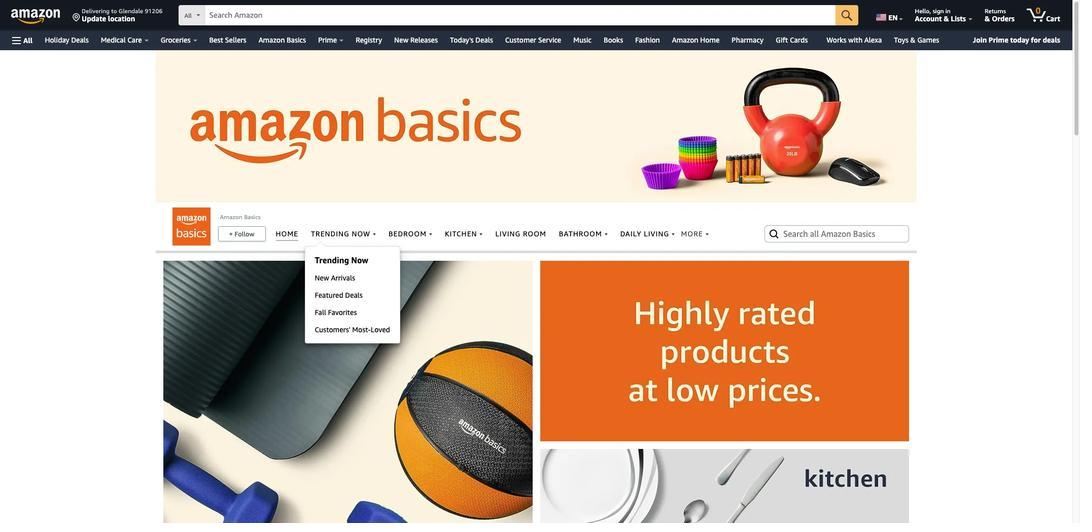 Task type: locate. For each thing, give the bounding box(es) containing it.
deals inside today's deals link
[[476, 36, 493, 44]]

search image
[[768, 228, 780, 240]]

customer service link
[[499, 33, 567, 47]]

amazon
[[259, 36, 285, 44], [672, 36, 698, 44], [220, 213, 242, 221]]

deals for today's deals
[[476, 36, 493, 44]]

1 horizontal spatial amazon
[[259, 36, 285, 44]]

basics left prime link
[[287, 36, 306, 44]]

fashion link
[[629, 33, 666, 47]]

groceries link
[[155, 33, 203, 47]]

0 horizontal spatial &
[[910, 36, 916, 44]]

None submit
[[836, 5, 858, 25]]

0 vertical spatial amazon basics
[[259, 36, 306, 44]]

amazon basics link
[[252, 33, 312, 47], [220, 213, 261, 221]]

amazon basics up + follow
[[220, 213, 261, 221]]

fashion
[[635, 36, 660, 44]]

best
[[209, 36, 223, 44]]

hello,
[[915, 7, 931, 15]]

1 horizontal spatial deals
[[476, 36, 493, 44]]

&
[[944, 14, 949, 23], [985, 14, 990, 23], [910, 36, 916, 44]]

amazon home
[[672, 36, 720, 44]]

hello, sign in
[[915, 7, 951, 15]]

deals for holiday deals
[[71, 36, 89, 44]]

+ follow button
[[218, 227, 265, 241]]

prime right join
[[989, 36, 1008, 44]]

join prime today for deals
[[973, 36, 1060, 44]]

1 horizontal spatial prime
[[989, 36, 1008, 44]]

en link
[[870, 3, 907, 28]]

basics
[[287, 36, 306, 44], [244, 213, 261, 221]]

releases
[[410, 36, 438, 44]]

1 prime from the left
[[318, 36, 337, 44]]

& for returns
[[985, 14, 990, 23]]

amazon up "+"
[[220, 213, 242, 221]]

today's deals
[[450, 36, 493, 44]]

amazon basics inside navigation navigation
[[259, 36, 306, 44]]

pharmacy
[[732, 36, 764, 44]]

gift
[[776, 36, 788, 44]]

follow
[[235, 230, 254, 238]]

& inside 'returns & orders'
[[985, 14, 990, 23]]

0 vertical spatial all
[[184, 12, 192, 19]]

& for account
[[944, 14, 949, 23]]

0 horizontal spatial all
[[23, 36, 33, 44]]

prime
[[318, 36, 337, 44], [989, 36, 1008, 44]]

basics inside navigation navigation
[[287, 36, 306, 44]]

none submit inside all search box
[[836, 5, 858, 25]]

1 horizontal spatial &
[[944, 14, 949, 23]]

Search Amazon text field
[[205, 6, 836, 25]]

prime left registry at the top
[[318, 36, 337, 44]]

1 horizontal spatial basics
[[287, 36, 306, 44]]

medical
[[101, 36, 126, 44]]

home
[[700, 36, 720, 44]]

best sellers link
[[203, 33, 252, 47]]

2 horizontal spatial &
[[985, 14, 990, 23]]

holiday
[[45, 36, 69, 44]]

all inside button
[[23, 36, 33, 44]]

1 vertical spatial all
[[23, 36, 33, 44]]

amazon basics
[[259, 36, 306, 44], [220, 213, 261, 221]]

alexa
[[864, 36, 882, 44]]

deals
[[71, 36, 89, 44], [476, 36, 493, 44]]

lists
[[951, 14, 966, 23]]

navigation navigation
[[0, 0, 1072, 50]]

1 deals from the left
[[71, 36, 89, 44]]

music
[[573, 36, 592, 44]]

0 horizontal spatial deals
[[71, 36, 89, 44]]

amazon basics right sellers
[[259, 36, 306, 44]]

sellers
[[225, 36, 246, 44]]

to
[[111, 7, 117, 15]]

amazon basics link right sellers
[[252, 33, 312, 47]]

amazon left home
[[672, 36, 698, 44]]

& left orders
[[985, 14, 990, 23]]

gift cards
[[776, 36, 808, 44]]

deals right today's
[[476, 36, 493, 44]]

2 deals from the left
[[476, 36, 493, 44]]

deals
[[1043, 36, 1060, 44]]

0 horizontal spatial amazon
[[220, 213, 242, 221]]

amazon inside amazon home link
[[672, 36, 698, 44]]

delivering to glendale 91206 update location
[[82, 7, 163, 23]]

prime inside 'link'
[[989, 36, 1008, 44]]

groceries
[[161, 36, 191, 44]]

all up groceries link
[[184, 12, 192, 19]]

glendale
[[119, 7, 143, 15]]

0 horizontal spatial basics
[[244, 213, 261, 221]]

deals inside holiday deals link
[[71, 36, 89, 44]]

amazon basics link up + follow
[[220, 213, 261, 221]]

amazon right sellers
[[259, 36, 285, 44]]

1 horizontal spatial all
[[184, 12, 192, 19]]

cards
[[790, 36, 808, 44]]

all
[[184, 12, 192, 19], [23, 36, 33, 44]]

0 vertical spatial basics
[[287, 36, 306, 44]]

0 horizontal spatial prime
[[318, 36, 337, 44]]

2 prime from the left
[[989, 36, 1008, 44]]

prime link
[[312, 33, 350, 47]]

& for toys
[[910, 36, 916, 44]]

deals right holiday
[[71, 36, 89, 44]]

works with alexa
[[827, 36, 882, 44]]

returns & orders
[[985, 7, 1015, 23]]

new releases link
[[388, 33, 444, 47]]

basics up follow
[[244, 213, 261, 221]]

today
[[1010, 36, 1029, 44]]

today's
[[450, 36, 474, 44]]

sign
[[933, 7, 944, 15]]

& right toys
[[910, 36, 916, 44]]

& left lists
[[944, 14, 949, 23]]

1 vertical spatial amazon basics
[[220, 213, 261, 221]]

customer service
[[505, 36, 561, 44]]

+
[[229, 230, 233, 238]]

2 horizontal spatial amazon
[[672, 36, 698, 44]]

all down amazon image
[[23, 36, 33, 44]]

today's deals link
[[444, 33, 499, 47]]



Task type: describe. For each thing, give the bounding box(es) containing it.
+ follow
[[229, 230, 254, 238]]

1 vertical spatial basics
[[244, 213, 261, 221]]

account & lists
[[915, 14, 966, 23]]

works
[[827, 36, 846, 44]]

amazon image
[[11, 9, 60, 24]]

works with alexa link
[[820, 33, 888, 47]]

account
[[915, 14, 942, 23]]

service
[[538, 36, 561, 44]]

customer
[[505, 36, 536, 44]]

pharmacy link
[[726, 33, 770, 47]]

update
[[82, 14, 106, 23]]

delivering
[[82, 7, 110, 15]]

location
[[108, 14, 135, 23]]

All search field
[[179, 5, 858, 26]]

all button
[[8, 30, 37, 50]]

registry link
[[350, 33, 388, 47]]

Search all Amazon Basics search field
[[783, 225, 892, 242]]

games
[[917, 36, 939, 44]]

amazon basics logo image
[[172, 207, 210, 246]]

medical care link
[[95, 33, 155, 47]]

toys & games link
[[888, 33, 945, 47]]

amazon home link
[[666, 33, 726, 47]]

holiday deals
[[45, 36, 89, 44]]

best sellers
[[209, 36, 246, 44]]

medical care
[[101, 36, 142, 44]]

all inside search box
[[184, 12, 192, 19]]

for
[[1031, 36, 1041, 44]]

registry
[[356, 36, 382, 44]]

music link
[[567, 33, 598, 47]]

gift cards link
[[770, 33, 820, 47]]

join prime today for deals link
[[969, 33, 1064, 47]]

new releases
[[394, 36, 438, 44]]

toys
[[894, 36, 908, 44]]

91206
[[145, 7, 163, 15]]

toys & games
[[894, 36, 939, 44]]

0
[[1036, 6, 1041, 16]]

books link
[[598, 33, 629, 47]]

new
[[394, 36, 408, 44]]

holiday deals link
[[39, 33, 95, 47]]

en
[[888, 13, 898, 22]]

care
[[128, 36, 142, 44]]

orders
[[992, 14, 1015, 23]]

in
[[946, 7, 951, 15]]

with
[[848, 36, 863, 44]]

join
[[973, 36, 987, 44]]

1 vertical spatial amazon basics link
[[220, 213, 261, 221]]

0 vertical spatial amazon basics link
[[252, 33, 312, 47]]

cart
[[1046, 14, 1060, 23]]

returns
[[985, 7, 1006, 15]]

books
[[604, 36, 623, 44]]



Task type: vqa. For each thing, say whether or not it's contained in the screenshot.
Books link
yes



